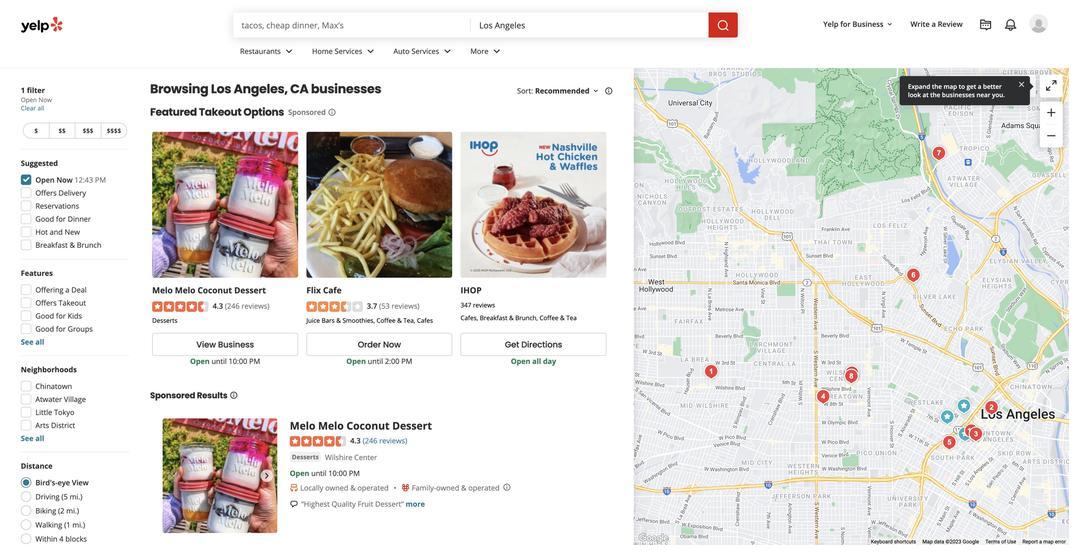 Task type: vqa. For each thing, say whether or not it's contained in the screenshot.
detailing
no



Task type: locate. For each thing, give the bounding box(es) containing it.
good for kids
[[35, 311, 82, 321]]

0 horizontal spatial services
[[335, 46, 363, 56]]

1 vertical spatial desserts
[[292, 453, 319, 462]]

a right get
[[978, 82, 982, 91]]

0 horizontal spatial (246
[[225, 301, 240, 311]]

expand map image
[[1046, 79, 1058, 92]]

see all up neighborhoods
[[21, 337, 44, 347]]

reviews) up tea,
[[392, 301, 420, 311]]

order
[[358, 339, 381, 351]]

coconut up 4.3 (246 reviews)
[[198, 285, 232, 296]]

good down good for kids
[[35, 324, 54, 334]]

0 vertical spatial view
[[196, 339, 216, 351]]

as
[[981, 81, 989, 91]]

offers for offers delivery
[[35, 188, 57, 198]]

see all
[[21, 337, 44, 347], [21, 434, 44, 444]]

1 vertical spatial breakfast
[[480, 314, 508, 322]]

report
[[1023, 539, 1039, 545]]

0 vertical spatial mi.)
[[70, 492, 82, 502]]

family-owned & operated
[[412, 483, 500, 493]]

see all button up neighborhoods
[[21, 337, 44, 347]]

coffee down (53
[[377, 316, 396, 325]]

1 horizontal spatial owned
[[436, 483, 460, 493]]

2 24 chevron down v2 image from the left
[[442, 45, 454, 58]]

1 vertical spatial now
[[57, 175, 73, 185]]

24 chevron down v2 image for restaurants
[[283, 45, 296, 58]]

1 horizontal spatial businesses
[[943, 90, 976, 99]]

write a review
[[911, 19, 963, 29]]

melo melo coconut dessert
[[152, 285, 266, 296], [290, 419, 432, 433]]

2 horizontal spatial map
[[1044, 539, 1054, 545]]

16 info v2 image for browsing los angeles, ca businesses
[[605, 87, 613, 95]]

& left brunch,
[[509, 314, 514, 322]]

expand
[[909, 82, 931, 91]]

business categories element
[[232, 38, 1049, 68]]

map for error
[[1044, 539, 1054, 545]]

good for dinner
[[35, 214, 91, 224]]

0 horizontal spatial business
[[218, 339, 254, 351]]

a left deal
[[65, 285, 69, 295]]

4.3 up wilshire center
[[351, 436, 361, 446]]

0 horizontal spatial breakfast
[[35, 240, 68, 250]]

& down new
[[70, 240, 75, 250]]

4.3 star rating image
[[152, 302, 209, 312], [290, 437, 346, 447]]

ihop image
[[955, 424, 976, 445]]

1 horizontal spatial operated
[[469, 483, 500, 493]]

2 services from the left
[[412, 46, 439, 56]]

0 horizontal spatial 4.3 star rating image
[[152, 302, 209, 312]]

1 horizontal spatial coffee
[[540, 314, 559, 322]]

None search field
[[233, 13, 740, 38]]

3 24 chevron down v2 image from the left
[[491, 45, 503, 58]]

expand the map to get a better look at the businesses near you. tooltip
[[900, 76, 1031, 105]]

operated for family-owned & operated
[[469, 483, 500, 493]]

takeout inside group
[[59, 298, 86, 308]]

desserts inside button
[[292, 453, 319, 462]]

reviews)
[[242, 301, 270, 311], [392, 301, 420, 311], [380, 436, 408, 446]]

get
[[505, 339, 520, 351]]

2 vertical spatial now
[[383, 339, 401, 351]]

services for home services
[[335, 46, 363, 56]]

home services
[[312, 46, 363, 56]]

pm right 12:43
[[95, 175, 106, 185]]

24 chevron down v2 image
[[283, 45, 296, 58], [442, 45, 454, 58], [491, 45, 503, 58]]

3.7 (53 reviews)
[[367, 301, 420, 311]]

coffee right brunch,
[[540, 314, 559, 322]]

now down filter
[[39, 95, 52, 104]]

1 horizontal spatial open until 10:00 pm
[[290, 469, 360, 479]]

0 vertical spatial see all
[[21, 337, 44, 347]]

0 horizontal spatial melo melo coconut dessert
[[152, 285, 266, 296]]

options
[[244, 105, 284, 119]]

services right auto
[[412, 46, 439, 56]]

owned right 16 family owned v2 icon on the left of page
[[436, 483, 460, 493]]

1 vertical spatial see all button
[[21, 434, 44, 444]]

10:00 down view business
[[229, 357, 247, 367]]

offering a deal
[[35, 285, 87, 295]]

3.7 star rating image
[[307, 302, 363, 312]]

sponsored down ca
[[288, 107, 326, 117]]

open down suggested
[[35, 175, 55, 185]]

a right report
[[1040, 539, 1043, 545]]

dessert for bottom melo melo coconut dessert link
[[393, 419, 432, 433]]

0 vertical spatial 4.3
[[213, 301, 223, 311]]

melo melo coconut dessert image
[[163, 419, 277, 534]]

map inside expand the map to get a better look at the businesses near you.
[[944, 82, 958, 91]]

offers down "offering" at the left of the page
[[35, 298, 57, 308]]

4
[[59, 534, 64, 544]]

0 horizontal spatial coconut
[[198, 285, 232, 296]]

mi.) right the (1 on the left bottom of the page
[[72, 520, 85, 530]]

view right eye on the left bottom of the page
[[72, 478, 89, 488]]

24 chevron down v2 image inside more link
[[491, 45, 503, 58]]

none field near
[[480, 19, 701, 31]]

see up neighborhoods
[[21, 337, 34, 347]]

services inside "link"
[[412, 46, 439, 56]]

open
[[21, 95, 37, 104], [35, 175, 55, 185], [190, 357, 210, 367], [347, 357, 366, 367], [511, 357, 531, 367], [290, 469, 310, 479]]

center
[[355, 453, 377, 463]]

24 chevron down v2 image for more
[[491, 45, 503, 58]]

2 owned from the left
[[436, 483, 460, 493]]

user actions element
[[816, 13, 1064, 77]]

1 services from the left
[[335, 46, 363, 56]]

1 horizontal spatial 24 chevron down v2 image
[[442, 45, 454, 58]]

tea,
[[404, 316, 416, 325]]

0 horizontal spatial operated
[[358, 483, 389, 493]]

services for auto services
[[412, 46, 439, 56]]

offers takeout
[[35, 298, 86, 308]]

2 none field from the left
[[480, 19, 701, 31]]

1 see from the top
[[21, 337, 34, 347]]

Find text field
[[242, 19, 463, 31]]

melo melo coconut dessert up 4.3 (246 reviews)
[[152, 285, 266, 296]]

order now link
[[307, 333, 453, 356]]

all right clear
[[38, 104, 44, 112]]

2 vertical spatial mi.)
[[72, 520, 85, 530]]

None field
[[242, 19, 463, 31], [480, 19, 701, 31]]

a inside write a review link
[[932, 19, 936, 29]]

map right as
[[990, 81, 1006, 91]]

map for moves
[[990, 81, 1006, 91]]

2 vertical spatial 16 info v2 image
[[230, 392, 238, 400]]

desserts link
[[290, 452, 321, 463]]

2 see all button from the top
[[21, 434, 44, 444]]

business left 16 chevron down v2 icon on the right top of page
[[853, 19, 884, 29]]

0 vertical spatial business
[[853, 19, 884, 29]]

0 vertical spatial good
[[35, 214, 54, 224]]

open down 1
[[21, 95, 37, 104]]

& left tea,
[[397, 316, 402, 325]]

sponsored results
[[150, 390, 228, 402]]

mi.) for driving (5 mi.)
[[70, 492, 82, 502]]

pm down view business
[[249, 357, 260, 367]]

cafes,
[[461, 314, 478, 322]]

2 horizontal spatial 16 info v2 image
[[605, 87, 613, 95]]

until left '2:00'
[[368, 357, 383, 367]]

business down 4.3 (246 reviews)
[[218, 339, 254, 351]]

1 offers from the top
[[35, 188, 57, 198]]

1 horizontal spatial business
[[853, 19, 884, 29]]

mi.)
[[70, 492, 82, 502], [66, 506, 79, 516], [72, 520, 85, 530]]

group containing suggested
[[18, 158, 129, 253]]

owned up quality
[[325, 483, 349, 493]]

1 vertical spatial melo melo coconut dessert
[[290, 419, 432, 433]]

1 good from the top
[[35, 214, 54, 224]]

at
[[923, 90, 929, 99]]

1 filter open now clear all
[[21, 85, 52, 112]]

clear all link
[[21, 104, 44, 112]]

breakfast down the and
[[35, 240, 68, 250]]

joey dtla image
[[962, 421, 982, 442]]

all
[[38, 104, 44, 112], [35, 337, 44, 347], [533, 357, 542, 367], [35, 434, 44, 444]]

coconut up 4.3 'link'
[[347, 419, 390, 433]]

good up the hot
[[35, 214, 54, 224]]

(246 right 4.3 'link'
[[363, 436, 378, 446]]

2 see from the top
[[21, 434, 34, 444]]

0 vertical spatial 10:00
[[229, 357, 247, 367]]

dessert up (246 reviews) link
[[393, 419, 432, 433]]

0 horizontal spatial takeout
[[59, 298, 86, 308]]

reviews) up the view business link
[[242, 301, 270, 311]]

dessert up 4.3 (246 reviews)
[[234, 285, 266, 296]]

for right yelp
[[841, 19, 851, 29]]

now up "offers delivery"
[[57, 175, 73, 185]]

featured
[[150, 105, 197, 119]]

report a map error link
[[1023, 539, 1067, 545]]

1 horizontal spatial 16 info v2 image
[[328, 108, 336, 116]]

24 chevron down v2 image right more
[[491, 45, 503, 58]]

4.3 (246 reviews)
[[213, 301, 270, 311]]

group containing features
[[18, 268, 129, 347]]

pine & crane image
[[904, 265, 925, 286]]

0 vertical spatial now
[[39, 95, 52, 104]]

3 good from the top
[[35, 324, 54, 334]]

1 vertical spatial open until 10:00 pm
[[290, 469, 360, 479]]

good down offers takeout
[[35, 311, 54, 321]]

1 horizontal spatial 4.3
[[351, 436, 361, 446]]

1 horizontal spatial melo melo coconut dessert
[[290, 419, 432, 433]]

village
[[64, 395, 86, 404]]

breakfast inside ihop 347 reviews cafes, breakfast & brunch, coffee & tea
[[480, 314, 508, 322]]

0 horizontal spatial melo melo coconut dessert link
[[152, 285, 266, 296]]

0 vertical spatial melo melo coconut dessert
[[152, 285, 266, 296]]

breakfast down reviews at bottom left
[[480, 314, 508, 322]]

business
[[853, 19, 884, 29], [218, 339, 254, 351]]

$
[[34, 126, 38, 135]]

2 operated from the left
[[469, 483, 500, 493]]

(246 up the view business link
[[225, 301, 240, 311]]

eye
[[58, 478, 70, 488]]

info icon image
[[503, 484, 511, 492], [503, 484, 511, 492]]

terms of use
[[986, 539, 1017, 545]]

0 vertical spatial see all button
[[21, 337, 44, 347]]

(246 reviews) link
[[363, 435, 408, 446]]

open until 10:00 pm down view business
[[190, 357, 260, 367]]

0 vertical spatial melo melo coconut dessert link
[[152, 285, 266, 296]]

1 horizontal spatial none field
[[480, 19, 701, 31]]

until down view business
[[212, 357, 227, 367]]

1 vertical spatial see all
[[21, 434, 44, 444]]

view up results
[[196, 339, 216, 351]]

1 horizontal spatial sponsored
[[288, 107, 326, 117]]

takeout for offers
[[59, 298, 86, 308]]

2 horizontal spatial 24 chevron down v2 image
[[491, 45, 503, 58]]

arts district
[[35, 421, 75, 431]]

good for reservations
[[35, 214, 54, 224]]

services left 24 chevron down v2 image
[[335, 46, 363, 56]]

2 horizontal spatial until
[[368, 357, 383, 367]]

better
[[984, 82, 1002, 91]]

reviews) right 4.3 'link'
[[380, 436, 408, 446]]

for down good for kids
[[56, 324, 66, 334]]

1 vertical spatial 4.3 star rating image
[[290, 437, 346, 447]]

1 vertical spatial 10:00
[[329, 469, 347, 479]]

2 good from the top
[[35, 311, 54, 321]]

distance
[[21, 461, 53, 471]]

use
[[1008, 539, 1017, 545]]

0 vertical spatial dessert
[[234, 285, 266, 296]]

error
[[1056, 539, 1067, 545]]

cafes
[[417, 316, 433, 325]]

until
[[212, 357, 227, 367], [368, 357, 383, 367], [311, 469, 327, 479]]

16 info v2 image
[[605, 87, 613, 95], [328, 108, 336, 116], [230, 392, 238, 400]]

0 horizontal spatial sponsored
[[150, 390, 195, 402]]

data
[[935, 539, 945, 545]]

offering
[[35, 285, 64, 295]]

see all button for good for groups
[[21, 337, 44, 347]]

driving (5 mi.)
[[35, 492, 82, 502]]

$ button
[[23, 123, 49, 139]]

0 horizontal spatial none field
[[242, 19, 463, 31]]

1 24 chevron down v2 image from the left
[[283, 45, 296, 58]]

operated
[[358, 483, 389, 493], [469, 483, 500, 493]]

0 vertical spatial 16 info v2 image
[[605, 87, 613, 95]]

neighborhoods
[[21, 365, 77, 375]]

24 chevron down v2 image inside restaurants link
[[283, 45, 296, 58]]

next image
[[261, 470, 273, 483]]

for for groups
[[56, 324, 66, 334]]

dessert for left melo melo coconut dessert link
[[234, 285, 266, 296]]

0 horizontal spatial dessert
[[234, 285, 266, 296]]

desserts button
[[290, 452, 321, 463]]

zoom out image
[[1046, 130, 1058, 142]]

see
[[21, 337, 34, 347], [21, 434, 34, 444]]

locally
[[300, 483, 324, 493]]

1 vertical spatial sponsored
[[150, 390, 195, 402]]

bird's-eye view
[[35, 478, 89, 488]]

keyboard shortcuts
[[872, 539, 917, 545]]

melo melo coconut dessert link up 4.3 (246 reviews)
[[152, 285, 266, 296]]

breakfast
[[35, 240, 68, 250], [480, 314, 508, 322]]

4.3
[[213, 301, 223, 311], [351, 436, 361, 446]]

1 vertical spatial view
[[72, 478, 89, 488]]

see all down arts
[[21, 434, 44, 444]]

look
[[909, 90, 922, 99]]

sponsored for sponsored results
[[150, 390, 195, 402]]

0 vertical spatial desserts
[[152, 316, 178, 325]]

10:00 down "wilshire"
[[329, 469, 347, 479]]

for inside button
[[841, 19, 851, 29]]

map left to
[[944, 82, 958, 91]]

open until 10:00 pm up the 'locally'
[[290, 469, 360, 479]]

takeout up kids
[[59, 298, 86, 308]]

1 operated from the left
[[358, 483, 389, 493]]

0 horizontal spatial 24 chevron down v2 image
[[283, 45, 296, 58]]

1 vertical spatial (246
[[363, 436, 378, 446]]

coconut for bottom melo melo coconut dessert link
[[347, 419, 390, 433]]

owned for locally
[[325, 483, 349, 493]]

1 owned from the left
[[325, 483, 349, 493]]

open down order
[[347, 357, 366, 367]]

sponsored for sponsored
[[288, 107, 326, 117]]

desserts
[[152, 316, 178, 325], [292, 453, 319, 462]]

1 vertical spatial 16 info v2 image
[[328, 108, 336, 116]]

business inside button
[[853, 19, 884, 29]]

for up hot and new
[[56, 214, 66, 224]]

more
[[406, 499, 425, 509]]

for for business
[[841, 19, 851, 29]]

pm down wilshire center
[[349, 469, 360, 479]]

takeout
[[199, 105, 242, 119], [59, 298, 86, 308]]

1 vertical spatial coconut
[[347, 419, 390, 433]]

until up the 'locally'
[[311, 469, 327, 479]]

group
[[1041, 102, 1064, 148], [18, 158, 129, 253], [18, 268, 129, 347], [18, 365, 129, 444]]

1 horizontal spatial takeout
[[199, 105, 242, 119]]

1 none field from the left
[[242, 19, 463, 31]]

1 vertical spatial takeout
[[59, 298, 86, 308]]

1 horizontal spatial coconut
[[347, 419, 390, 433]]

notifications image
[[1005, 19, 1018, 31]]

1 horizontal spatial breakfast
[[480, 314, 508, 322]]

slurpin' ramen bar - los angeles image
[[813, 387, 834, 408]]

now for order
[[383, 339, 401, 351]]

& left 'tea'
[[561, 314, 565, 322]]

for down offers takeout
[[56, 311, 66, 321]]

offers up reservations
[[35, 188, 57, 198]]

1 vertical spatial mi.)
[[66, 506, 79, 516]]

a right "write"
[[932, 19, 936, 29]]

2 offers from the top
[[35, 298, 57, 308]]

0 horizontal spatial coffee
[[377, 316, 396, 325]]

otium image
[[982, 398, 1003, 419]]

4.3 for 4.3
[[351, 436, 361, 446]]

yelp for business button
[[820, 15, 899, 33]]

results
[[197, 390, 228, 402]]

1 vertical spatial see
[[21, 434, 34, 444]]

zoom in image
[[1046, 106, 1058, 119]]

owned for family-
[[436, 483, 460, 493]]

see for good
[[21, 337, 34, 347]]

0 vertical spatial see
[[21, 337, 34, 347]]

1 vertical spatial dessert
[[393, 419, 432, 433]]

1 vertical spatial melo melo coconut dessert link
[[290, 419, 432, 433]]

melo melo coconut dessert link up 4.3 'link'
[[290, 419, 432, 433]]

1 horizontal spatial desserts
[[292, 453, 319, 462]]

owned
[[325, 483, 349, 493], [436, 483, 460, 493]]

melo melo coconut dessert up 4.3 'link'
[[290, 419, 432, 433]]

0 vertical spatial offers
[[35, 188, 57, 198]]

4.3 up the view business link
[[213, 301, 223, 311]]

takeout down los
[[199, 105, 242, 119]]

2:00
[[385, 357, 400, 367]]

(246
[[225, 301, 240, 311], [363, 436, 378, 446]]

for for dinner
[[56, 214, 66, 224]]

1 horizontal spatial now
[[57, 175, 73, 185]]

view business
[[196, 339, 254, 351]]

1 vertical spatial offers
[[35, 298, 57, 308]]

now up '2:00'
[[383, 339, 401, 351]]

search
[[956, 81, 979, 91]]

0 horizontal spatial until
[[212, 357, 227, 367]]

a inside expand the map to get a better look at the businesses near you.
[[978, 82, 982, 91]]

sponsored left results
[[150, 390, 195, 402]]

0 vertical spatial open until 10:00 pm
[[190, 357, 260, 367]]

reviews) for view business
[[242, 301, 270, 311]]

0 vertical spatial sponsored
[[288, 107, 326, 117]]

now for open
[[57, 175, 73, 185]]

24 chevron down v2 image right "restaurants"
[[283, 45, 296, 58]]

1 vertical spatial business
[[218, 339, 254, 351]]

see all button down arts
[[21, 434, 44, 444]]

map left error
[[1044, 539, 1054, 545]]

0 horizontal spatial 16 info v2 image
[[230, 392, 238, 400]]

0 vertical spatial takeout
[[199, 105, 242, 119]]

0 horizontal spatial open until 10:00 pm
[[190, 357, 260, 367]]

2 horizontal spatial now
[[383, 339, 401, 351]]

shortcuts
[[895, 539, 917, 545]]

1 horizontal spatial melo melo coconut dessert link
[[290, 419, 432, 433]]

0 horizontal spatial 4.3
[[213, 301, 223, 311]]

see up distance
[[21, 434, 34, 444]]

24 chevron down v2 image right auto services
[[442, 45, 454, 58]]

mi.) right (2 on the bottom left of the page
[[66, 506, 79, 516]]

16 chevron down v2 image
[[592, 87, 600, 95]]

1 vertical spatial good
[[35, 311, 54, 321]]

arts
[[35, 421, 49, 431]]

0 horizontal spatial desserts
[[152, 316, 178, 325]]

1 vertical spatial 4.3
[[351, 436, 361, 446]]

mi.) right (5
[[70, 492, 82, 502]]

2 see all from the top
[[21, 434, 44, 444]]

24 chevron down v2 image inside auto services "link"
[[442, 45, 454, 58]]

melo melo coconut dessert for left melo melo coconut dessert link
[[152, 285, 266, 296]]

flix
[[307, 285, 321, 296]]

1 see all from the top
[[21, 337, 44, 347]]

1 horizontal spatial map
[[990, 81, 1006, 91]]

map for to
[[944, 82, 958, 91]]

16 info v2 image for featured takeout options
[[328, 108, 336, 116]]

more link
[[462, 38, 512, 68]]

the
[[933, 82, 943, 91], [931, 90, 941, 99]]

all down good for groups
[[35, 337, 44, 347]]

24 chevron down v2 image
[[365, 45, 377, 58]]

expand the map to get a better look at the businesses near you.
[[909, 82, 1006, 99]]

1 see all button from the top
[[21, 337, 44, 347]]

melo melo coconut dessert for bottom melo melo coconut dessert link
[[290, 419, 432, 433]]

16 speech v2 image
[[290, 501, 298, 509]]

coconut for left melo melo coconut dessert link
[[198, 285, 232, 296]]

0 horizontal spatial owned
[[325, 483, 349, 493]]

0 horizontal spatial now
[[39, 95, 52, 104]]

juice bars & smoothies, coffee & tea, cafes
[[307, 316, 433, 325]]

option group
[[18, 461, 129, 546]]



Task type: describe. For each thing, give the bounding box(es) containing it.
now inside 1 filter open now clear all
[[39, 95, 52, 104]]

good for good for kids
[[35, 324, 54, 334]]

all down arts
[[35, 434, 44, 444]]

until for order
[[368, 357, 383, 367]]

(2
[[58, 506, 64, 516]]

yelp
[[824, 19, 839, 29]]

open now 12:43 pm
[[35, 175, 106, 185]]

review
[[938, 19, 963, 29]]

and
[[50, 227, 63, 237]]

auto
[[394, 46, 410, 56]]

bird's-
[[35, 478, 58, 488]]

$$$$ button
[[101, 123, 127, 139]]

brunch,
[[516, 314, 538, 322]]

offers for offers takeout
[[35, 298, 57, 308]]

map region
[[575, 22, 1070, 546]]

fruit
[[358, 499, 374, 509]]

4.3 link
[[351, 435, 361, 446]]

sort:
[[517, 86, 533, 96]]

a for write a review
[[932, 19, 936, 29]]

mateo r. image
[[1030, 14, 1049, 33]]

get
[[967, 82, 977, 91]]

keyboard
[[872, 539, 893, 545]]

offers delivery
[[35, 188, 86, 198]]

reviews
[[473, 301, 495, 309]]

wilshire center
[[325, 453, 377, 463]]

4.3 for 4.3 (246 reviews)
[[213, 301, 223, 311]]

restaurants link
[[232, 38, 304, 68]]

open down view business
[[190, 357, 210, 367]]

hot
[[35, 227, 48, 237]]

1 horizontal spatial view
[[196, 339, 216, 351]]

delivery
[[59, 188, 86, 198]]

reservations
[[35, 201, 79, 211]]

group containing neighborhoods
[[18, 365, 129, 444]]

clear
[[21, 104, 36, 112]]

map
[[923, 539, 933, 545]]

24 chevron down v2 image for auto services
[[442, 45, 454, 58]]

recommended button
[[535, 86, 600, 96]]

& right family-
[[462, 483, 467, 493]]

previous image
[[167, 470, 179, 483]]

a for offering a deal
[[65, 285, 69, 295]]

groups
[[68, 324, 93, 334]]

atwater
[[35, 395, 62, 404]]

kids
[[68, 311, 82, 321]]

0 horizontal spatial 10:00
[[229, 357, 247, 367]]

good for groups
[[35, 324, 93, 334]]

republique image
[[701, 362, 722, 383]]

& right bars
[[337, 316, 341, 325]]

chinatown
[[35, 382, 72, 391]]

until for view
[[212, 357, 227, 367]]

flix cafe image
[[954, 396, 975, 417]]

breakfast & brunch
[[35, 240, 102, 250]]

all inside 1 filter open now clear all
[[38, 104, 44, 112]]

businesses inside expand the map to get a better look at the businesses near you.
[[943, 90, 976, 99]]

0 vertical spatial breakfast
[[35, 240, 68, 250]]

restaurants
[[240, 46, 281, 56]]

open inside 1 filter open now clear all
[[21, 95, 37, 104]]

mi.) for biking (2 mi.)
[[66, 506, 79, 516]]

order now
[[358, 339, 401, 351]]

mi.) for walking (1 mi.)
[[72, 520, 85, 530]]

home services link
[[304, 38, 385, 68]]

write a review link
[[907, 15, 968, 33]]

angeles,
[[234, 80, 288, 98]]

directions
[[522, 339, 563, 351]]

baekjeong - los angeles image
[[842, 363, 863, 384]]

open all day
[[511, 357, 557, 367]]

melo melo coconut dessert image
[[842, 365, 862, 386]]

16 chevron down v2 image
[[886, 20, 894, 29]]

$$ button
[[49, 123, 75, 139]]

see for arts
[[21, 434, 34, 444]]

1 horizontal spatial until
[[311, 469, 327, 479]]

ihop 347 reviews cafes, breakfast & brunch, coffee & tea
[[461, 285, 577, 322]]

walking (1 mi.)
[[35, 520, 85, 530]]

(5
[[62, 492, 68, 502]]

(246 reviews)
[[363, 436, 408, 446]]

takeout for featured
[[199, 105, 242, 119]]

0 horizontal spatial view
[[72, 478, 89, 488]]

biking
[[35, 506, 56, 516]]

0 vertical spatial (246
[[225, 301, 240, 311]]

dinner
[[68, 214, 91, 224]]

all left day in the right bottom of the page
[[533, 357, 542, 367]]

quality
[[332, 499, 356, 509]]

deal
[[71, 285, 87, 295]]

none field find
[[242, 19, 463, 31]]

16 family owned v2 image
[[402, 484, 410, 493]]

a for report a map error
[[1040, 539, 1043, 545]]

see all button for arts district
[[21, 434, 44, 444]]

open up 16 locally owned v2 icon
[[290, 469, 310, 479]]

for for kids
[[56, 311, 66, 321]]

filter
[[27, 85, 45, 95]]

see all for good
[[21, 337, 44, 347]]

ihop
[[461, 285, 482, 296]]

see all for arts
[[21, 434, 44, 444]]

Near text field
[[480, 19, 701, 31]]

ca
[[290, 80, 309, 98]]

hot and new
[[35, 227, 80, 237]]

projects image
[[980, 19, 993, 31]]

yelp for business
[[824, 19, 884, 29]]

(53
[[379, 301, 390, 311]]

pm right '2:00'
[[402, 357, 413, 367]]

get directions
[[505, 339, 563, 351]]

bars
[[322, 316, 335, 325]]

of
[[1002, 539, 1007, 545]]

wilshire
[[325, 453, 353, 463]]

slideshow element
[[163, 419, 277, 534]]

operated for locally owned & operated
[[358, 483, 389, 493]]

juice
[[307, 316, 320, 325]]

get directions link
[[461, 333, 607, 356]]

option group containing distance
[[18, 461, 129, 546]]

$$$
[[83, 126, 93, 135]]

0 horizontal spatial businesses
[[311, 80, 382, 98]]

open down get
[[511, 357, 531, 367]]

hangari kalguksu image
[[842, 366, 862, 387]]

& up quality
[[350, 483, 356, 493]]

reviews) for order now
[[392, 301, 420, 311]]

driving
[[35, 492, 60, 502]]

browsing los angeles, ca businesses
[[150, 80, 382, 98]]

morrison atwater village image
[[929, 143, 950, 164]]

bottega louie image
[[966, 424, 987, 445]]

within 4 blocks
[[35, 534, 87, 544]]

atwater village
[[35, 395, 86, 404]]

1
[[21, 85, 25, 95]]

1 horizontal spatial 4.3 star rating image
[[290, 437, 346, 447]]

cafe
[[323, 285, 342, 296]]

"highest quality fruit dessert" more
[[301, 499, 425, 509]]

dessert"
[[375, 499, 404, 509]]

$$$ button
[[75, 123, 101, 139]]

biking (2 mi.)
[[35, 506, 79, 516]]

le sucre desserts image
[[938, 407, 958, 428]]

close image
[[1018, 80, 1026, 89]]

16 locally owned v2 image
[[290, 484, 298, 493]]

$$
[[59, 126, 66, 135]]

search image
[[717, 19, 730, 32]]

you.
[[993, 90, 1006, 99]]

walking
[[35, 520, 62, 530]]

tokyo
[[54, 408, 74, 418]]

map data ©2023 google
[[923, 539, 980, 545]]

coffee inside ihop 347 reviews cafes, breakfast & brunch, coffee & tea
[[540, 314, 559, 322]]

google
[[963, 539, 980, 545]]

within
[[35, 534, 57, 544]]

0 vertical spatial 4.3 star rating image
[[152, 302, 209, 312]]

fixins soul kitchen - los angeles image
[[940, 433, 961, 454]]

google image
[[637, 532, 671, 546]]



